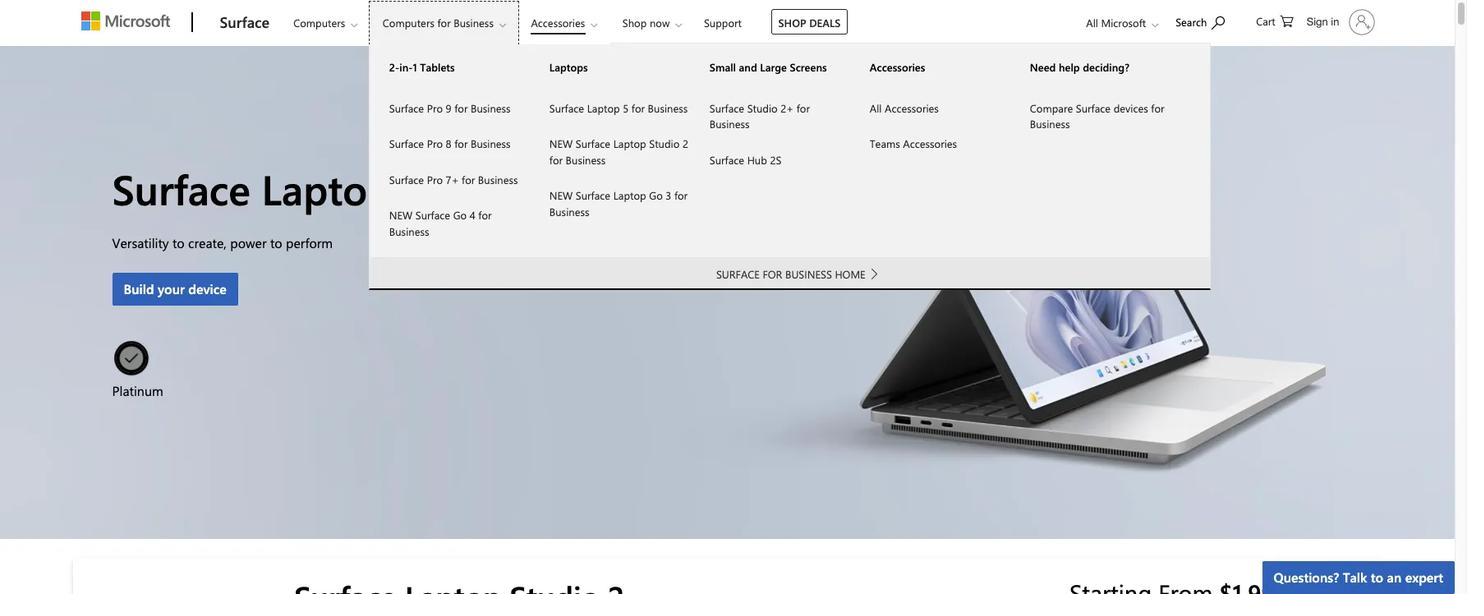 Task type: locate. For each thing, give the bounding box(es) containing it.
0 vertical spatial all
[[1087, 16, 1099, 30]]

pro
[[427, 101, 443, 115], [427, 136, 443, 150], [427, 172, 443, 186]]

computers
[[294, 16, 345, 30], [383, 16, 435, 30]]

shop now button
[[609, 1, 696, 45]]

1 computers from the left
[[294, 16, 345, 30]]

business down new surface laptop studio 2 for business "link"
[[550, 204, 590, 218]]

new surface go 4 for business
[[389, 208, 492, 238]]

surface for surface laptop 5 for business
[[550, 101, 584, 115]]

surface for surface pro 7+ for business
[[389, 172, 424, 186]]

all inside all accessories link
[[870, 101, 882, 115]]

create,
[[188, 234, 227, 251]]

1 horizontal spatial computers
[[383, 16, 435, 30]]

studio inside surface studio 2+ for business
[[748, 101, 778, 115]]

go left the 4 at the left of page
[[453, 208, 467, 222]]

all for all accessories
[[870, 101, 882, 115]]

2-in-1 tablets element
[[370, 89, 530, 249]]

all
[[1087, 16, 1099, 30], [870, 101, 882, 115]]

laptops element
[[530, 89, 690, 229]]

surface for surface
[[220, 12, 270, 32]]

go
[[649, 188, 663, 202], [453, 208, 467, 222]]

laptop up the perform
[[262, 161, 392, 216]]

1 vertical spatial all
[[870, 101, 882, 115]]

2 horizontal spatial to
[[1371, 569, 1384, 586]]

computers up in-
[[383, 16, 435, 30]]

to
[[173, 234, 185, 251], [270, 234, 282, 251], [1371, 569, 1384, 586]]

accessories up laptops
[[531, 16, 585, 30]]

perform
[[286, 234, 333, 251]]

2 vertical spatial pro
[[427, 172, 443, 186]]

surface pro 9 for business
[[389, 101, 511, 115]]

for left home
[[763, 267, 783, 281]]

0 horizontal spatial go
[[453, 208, 467, 222]]

all left microsoft
[[1087, 16, 1099, 30]]

pro left 7+
[[427, 172, 443, 186]]

1 horizontal spatial studio
[[649, 136, 680, 150]]

laptop down 5
[[614, 136, 647, 150]]

devices
[[1114, 101, 1149, 115]]

all inside all microsoft dropdown button
[[1087, 16, 1099, 30]]

1 horizontal spatial 2
[[683, 136, 689, 150]]

1
[[413, 60, 417, 74]]

search
[[1176, 15, 1208, 29]]

all accessories link
[[850, 90, 1011, 126]]

surface pro 8 for business link
[[370, 126, 530, 161]]

new inside new surface laptop go 3 for business
[[550, 188, 573, 202]]

2 pro from the top
[[427, 136, 443, 150]]

for
[[438, 16, 451, 30], [455, 101, 468, 115], [632, 101, 645, 115], [797, 101, 810, 115], [1152, 101, 1165, 115], [455, 136, 468, 150], [550, 152, 563, 166], [462, 172, 475, 186], [675, 188, 688, 202], [479, 208, 492, 222], [763, 267, 783, 281]]

1 horizontal spatial go
[[649, 188, 663, 202]]

surface for surface hub 2s
[[710, 152, 745, 166]]

1 vertical spatial new
[[550, 188, 573, 202]]

sign in link
[[1297, 2, 1383, 42]]

cart
[[1257, 14, 1276, 28]]

accessories down all accessories link
[[903, 136, 958, 150]]

to left an
[[1371, 569, 1384, 586]]

surface for surface pro 8 for business
[[389, 136, 424, 150]]

Search search field
[[1168, 2, 1242, 39]]

1 vertical spatial 2
[[536, 161, 559, 216]]

new inside new surface go 4 for business
[[389, 208, 413, 222]]

0 horizontal spatial computers
[[294, 16, 345, 30]]

surface for surface for business home
[[717, 267, 760, 281]]

for up tablets
[[438, 16, 451, 30]]

in
[[1332, 16, 1340, 28]]

new surface laptop go 3 for business
[[550, 188, 688, 218]]

computers for computers
[[294, 16, 345, 30]]

0 horizontal spatial studio
[[404, 161, 525, 216]]

2 vertical spatial new
[[389, 208, 413, 222]]

business up surface hub 2s
[[710, 117, 750, 131]]

need help deciding?
[[1030, 60, 1130, 74]]

computers right the surface link
[[294, 16, 345, 30]]

business inside new surface laptop studio 2 for business
[[566, 152, 606, 166]]

surface inside new surface laptop go 3 for business
[[576, 188, 611, 202]]

2-in-1 tablets
[[389, 60, 455, 74]]

business down compare
[[1030, 117, 1070, 131]]

all microsoft
[[1087, 16, 1147, 30]]

0 vertical spatial studio
[[748, 101, 778, 115]]

go inside new surface laptop go 3 for business
[[649, 188, 663, 202]]

new inside new surface laptop studio 2 for business
[[550, 136, 573, 150]]

new for new surface laptop go 3 for business
[[550, 188, 573, 202]]

support link
[[697, 1, 749, 40]]

0 vertical spatial 2
[[683, 136, 689, 150]]

accessories
[[531, 16, 585, 30], [870, 60, 926, 74], [885, 101, 939, 115], [903, 136, 958, 150]]

and
[[739, 60, 758, 74]]

business down surface pro 7+ for business link
[[389, 224, 429, 238]]

0 vertical spatial new
[[550, 136, 573, 150]]

business inside new surface laptop go 3 for business
[[550, 204, 590, 218]]

all microsoft button
[[1074, 1, 1167, 45]]

for right the 2+
[[797, 101, 810, 115]]

go left 3
[[649, 188, 663, 202]]

1 pro from the top
[[427, 101, 443, 115]]

surface for business home
[[717, 267, 866, 281]]

support
[[704, 16, 742, 30]]

4
[[470, 208, 476, 222]]

all accessories
[[870, 101, 939, 115]]

for right 9
[[455, 101, 468, 115]]

for right devices
[[1152, 101, 1165, 115]]

new surface laptop go 3 for business link
[[530, 178, 690, 229]]

new down surface pro 7+ for business link
[[389, 208, 413, 222]]

2+
[[781, 101, 794, 115]]

surface studio 2+ for business link
[[690, 90, 850, 142]]

2 computers from the left
[[383, 16, 435, 30]]

2 horizontal spatial studio
[[748, 101, 778, 115]]

new down surface laptop 5 for business link
[[550, 136, 573, 150]]

2
[[683, 136, 689, 150], [536, 161, 559, 216]]

surface
[[220, 12, 270, 32], [389, 101, 424, 115], [550, 101, 584, 115], [710, 101, 745, 115], [1076, 101, 1111, 115], [389, 136, 424, 150], [576, 136, 611, 150], [710, 152, 745, 166], [112, 161, 251, 216], [389, 172, 424, 186], [576, 188, 611, 202], [416, 208, 450, 222], [717, 267, 760, 281]]

0 vertical spatial go
[[649, 188, 663, 202]]

new surface go 4 for business link
[[370, 197, 530, 249]]

for inside new surface laptop studio 2 for business
[[550, 152, 563, 166]]

for inside surface laptop 5 for business link
[[632, 101, 645, 115]]

accessories up teams accessories
[[885, 101, 939, 115]]

surface hub 2s
[[710, 152, 782, 166]]

for right 5
[[632, 101, 645, 115]]

to left create,
[[173, 234, 185, 251]]

accessories up all accessories
[[870, 60, 926, 74]]

teams accessories link
[[850, 126, 1011, 161]]

back to top link
[[1333, 525, 1455, 558]]

top
[[1415, 533, 1438, 550]]

1 vertical spatial studio
[[649, 136, 680, 150]]

0 horizontal spatial all
[[870, 101, 882, 115]]

1 vertical spatial pro
[[427, 136, 443, 150]]

business up 2-in-1 tablets heading
[[454, 16, 494, 30]]

all for all microsoft
[[1087, 16, 1099, 30]]

new
[[550, 136, 573, 150], [550, 188, 573, 202], [389, 208, 413, 222]]

for right 3
[[675, 188, 688, 202]]

pro left 9
[[427, 101, 443, 115]]

tablets
[[420, 60, 455, 74]]

pro for 8
[[427, 136, 443, 150]]

pro left 8
[[427, 136, 443, 150]]

for up new surface laptop go 3 for business link
[[550, 152, 563, 166]]

laptop
[[587, 101, 620, 115], [614, 136, 647, 150], [262, 161, 392, 216], [614, 188, 647, 202]]

business up new surface laptop go 3 for business link
[[566, 152, 606, 166]]

pro inside surface pro 7+ for business link
[[427, 172, 443, 186]]

talk
[[1343, 569, 1368, 586]]

go inside new surface go 4 for business
[[453, 208, 467, 222]]

for inside compare surface devices for business
[[1152, 101, 1165, 115]]

surface inside surface studio 2+ for business
[[710, 101, 745, 115]]

business right 9
[[471, 101, 511, 115]]

all up teams
[[870, 101, 882, 115]]

surface for surface pro 9 for business
[[389, 101, 424, 115]]

0 horizontal spatial 2
[[536, 161, 559, 216]]

to right power
[[270, 234, 282, 251]]

computers for business
[[383, 16, 494, 30]]

pro inside the 'surface pro 8 for business' link
[[427, 136, 443, 150]]

0 vertical spatial pro
[[427, 101, 443, 115]]

business
[[454, 16, 494, 30], [471, 101, 511, 115], [648, 101, 688, 115], [710, 117, 750, 131], [1030, 117, 1070, 131], [471, 136, 511, 150], [566, 152, 606, 166], [478, 172, 518, 186], [550, 204, 590, 218], [389, 224, 429, 238], [786, 267, 832, 281]]

1 horizontal spatial all
[[1087, 16, 1099, 30]]

1 vertical spatial go
[[453, 208, 467, 222]]

for inside computers for business dropdown button
[[438, 16, 451, 30]]

deciding?
[[1083, 60, 1130, 74]]

new down new surface laptop studio 2 for business "link"
[[550, 188, 573, 202]]

surface laptop studio 2
[[112, 161, 559, 216]]

laptop left 3
[[614, 188, 647, 202]]

pro inside surface pro 9 for business link
[[427, 101, 443, 115]]

for right 7+
[[462, 172, 475, 186]]

pro for 9
[[427, 101, 443, 115]]

surface studio 2+ for business
[[710, 101, 810, 131]]

for inside surface for business home link
[[763, 267, 783, 281]]

questions?
[[1274, 569, 1340, 586]]

need help deciding? heading
[[1011, 44, 1171, 90]]

for right the 4 at the left of page
[[479, 208, 492, 222]]

for right 8
[[455, 136, 468, 150]]

small and large screens heading
[[690, 44, 850, 90]]

power
[[230, 234, 267, 251]]

3 pro from the top
[[427, 172, 443, 186]]

new surface laptop studio 2 for business link
[[530, 126, 690, 178]]

2 vertical spatial studio
[[404, 161, 525, 216]]

business left home
[[786, 267, 832, 281]]



Task type: vqa. For each thing, say whether or not it's contained in the screenshot.
the Need help deciding? HEADING
yes



Task type: describe. For each thing, give the bounding box(es) containing it.
surface pro 7+ for business link
[[370, 161, 530, 197]]

laptop left 5
[[587, 101, 620, 115]]

new for new surface go 4 for business
[[389, 208, 413, 222]]

cart link
[[1257, 1, 1294, 40]]

business right 8
[[471, 136, 511, 150]]

microsoft
[[1102, 16, 1147, 30]]

teams accessories
[[870, 136, 958, 150]]

compare surface devices for business
[[1030, 101, 1165, 131]]

shop
[[623, 16, 647, 30]]

accessories element
[[850, 89, 1011, 161]]

for inside new surface go 4 for business
[[479, 208, 492, 222]]

microsoft image
[[81, 12, 170, 30]]

need
[[1030, 60, 1056, 74]]

sign
[[1307, 16, 1329, 28]]

surface laptop 5 for business link
[[530, 90, 690, 126]]

to
[[1396, 533, 1412, 550]]

hub
[[748, 152, 767, 166]]

help
[[1059, 60, 1080, 74]]

laptops
[[550, 60, 588, 74]]

deals
[[810, 16, 841, 30]]

versatility
[[112, 234, 169, 251]]

surface link
[[212, 1, 278, 45]]

accessories heading
[[850, 44, 1011, 90]]

laptops heading
[[530, 44, 690, 90]]

for inside surface pro 9 for business link
[[455, 101, 468, 115]]

device
[[188, 280, 227, 298]]

compare
[[1030, 101, 1074, 115]]

build
[[124, 280, 154, 298]]

3
[[666, 188, 672, 202]]

business inside compare surface devices for business
[[1030, 117, 1070, 131]]

back
[[1365, 533, 1393, 550]]

to inside questions? talk to an expert 'dropdown button'
[[1371, 569, 1384, 586]]

2s
[[770, 152, 782, 166]]

home
[[835, 267, 866, 281]]

5
[[623, 101, 629, 115]]

computers button
[[280, 1, 371, 45]]

surface inside new surface laptop studio 2 for business
[[576, 136, 611, 150]]

for inside the 'surface pro 8 for business' link
[[455, 136, 468, 150]]

accessories inside accessories heading
[[870, 60, 926, 74]]

shop
[[779, 16, 807, 30]]

accessories button
[[517, 1, 611, 45]]

surface pro 9 for business link
[[370, 90, 530, 126]]

small
[[710, 60, 736, 74]]

accessories inside the teams accessories link
[[903, 136, 958, 150]]

teams
[[870, 136, 901, 150]]

large
[[760, 60, 787, 74]]

your
[[158, 280, 185, 298]]

shop deals
[[779, 16, 841, 30]]

build your device link
[[112, 273, 238, 306]]

in-
[[400, 60, 413, 74]]

versatility to create, power to perform
[[112, 234, 333, 251]]

1 horizontal spatial to
[[270, 234, 282, 251]]

business right 7+
[[478, 172, 518, 186]]

surface laptop 5 for business
[[550, 101, 688, 115]]

for inside surface pro 7+ for business link
[[462, 172, 475, 186]]

accessories inside accessories dropdown button
[[531, 16, 585, 30]]

9
[[446, 101, 452, 115]]

studio inside new surface laptop studio 2 for business
[[649, 136, 680, 150]]

small and large screens element
[[690, 89, 850, 178]]

questions? talk to an expert
[[1274, 569, 1444, 586]]

surface inside new surface go 4 for business
[[416, 208, 450, 222]]

search button
[[1169, 2, 1233, 39]]

computers for computers for business
[[383, 16, 435, 30]]

shop deals link
[[771, 9, 848, 35]]

for inside surface studio 2+ for business
[[797, 101, 810, 115]]

surface inside compare surface devices for business
[[1076, 101, 1111, 115]]

8
[[446, 136, 452, 150]]

compare surface devices for business link
[[1011, 90, 1171, 142]]

shop now
[[623, 16, 670, 30]]

an
[[1388, 569, 1402, 586]]

surface pro 7+ for business
[[389, 172, 518, 186]]

business right 5
[[648, 101, 688, 115]]

expert
[[1406, 569, 1444, 586]]

small and large screens
[[710, 60, 827, 74]]

surface hub 2s link
[[690, 142, 850, 178]]

business inside new surface go 4 for business
[[389, 224, 429, 238]]

7+
[[446, 172, 459, 186]]

business inside dropdown button
[[454, 16, 494, 30]]

2-in-1 tablets heading
[[370, 44, 530, 90]]

build your device
[[124, 280, 227, 298]]

surface for business home link
[[679, 258, 901, 288]]

screens
[[790, 60, 827, 74]]

2-
[[389, 60, 400, 74]]

0 horizontal spatial to
[[173, 234, 185, 251]]

laptop inside new surface laptop go 3 for business
[[614, 188, 647, 202]]

platinum
[[112, 382, 163, 399]]

surface for surface studio 2+ for business
[[710, 101, 745, 115]]

back to top
[[1365, 533, 1438, 550]]

now
[[650, 16, 670, 30]]

surface pro 8 for business
[[389, 136, 511, 150]]

questions? talk to an expert button
[[1263, 561, 1455, 594]]

computers for business button
[[369, 1, 519, 45]]

business inside surface studio 2+ for business
[[710, 117, 750, 131]]

2 inside new surface laptop studio 2 for business
[[683, 136, 689, 150]]

new for new surface laptop studio 2 for business
[[550, 136, 573, 150]]

pro for 7+
[[427, 172, 443, 186]]

sign in
[[1307, 16, 1340, 28]]

accessories inside all accessories link
[[885, 101, 939, 115]]

for inside new surface laptop go 3 for business
[[675, 188, 688, 202]]

surface for surface laptop studio 2
[[112, 161, 251, 216]]

laptop inside new surface laptop studio 2 for business
[[614, 136, 647, 150]]

new surface laptop studio 2 for business
[[550, 136, 689, 166]]



